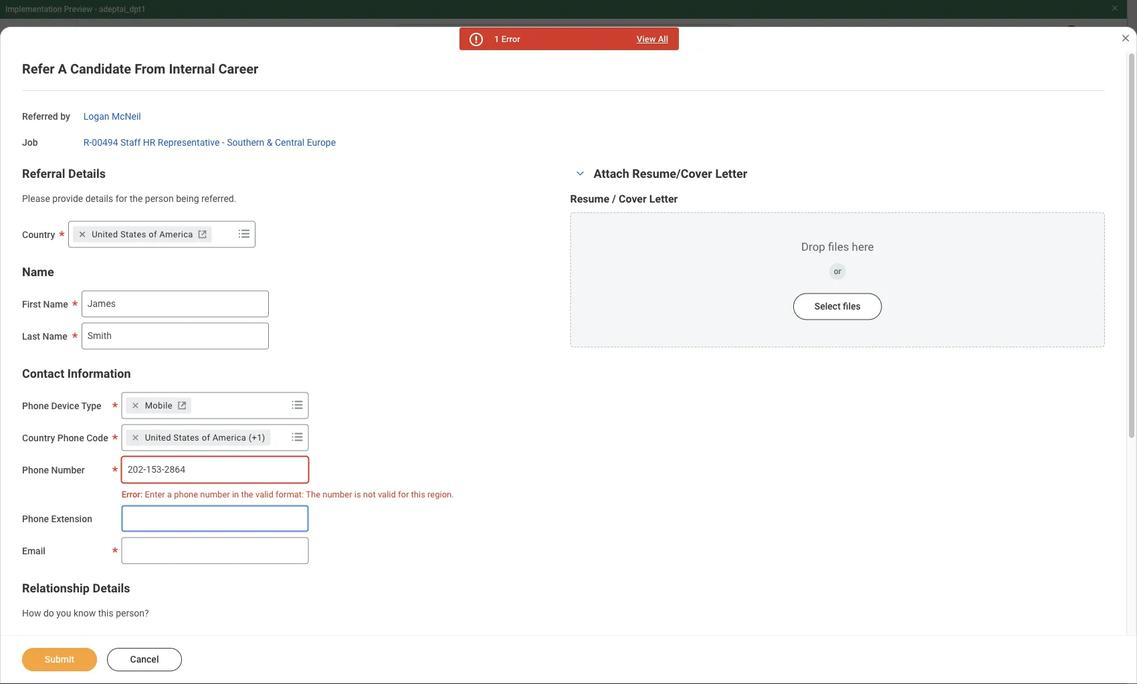 Task type: vqa. For each thing, say whether or not it's contained in the screenshot.
ago for View Comments (1)
no



Task type: locate. For each thing, give the bounding box(es) containing it.
2 country from the top
[[22, 432, 55, 443]]

x small image right be
[[129, 431, 142, 444]]

logan
[[83, 111, 109, 122]]

1 vertical spatial grow
[[490, 348, 511, 359]]

0 vertical spatial southern
[[344, 77, 387, 90]]

1 vertical spatial in
[[232, 489, 239, 499]]

job up by
[[66, 73, 93, 92]]

have down guiding
[[327, 443, 347, 454]]

and down interpersonal
[[421, 456, 436, 467]]

1 with from the left
[[104, 431, 122, 442]]

refer a candidate from internal career dialog
[[0, 27, 1137, 684]]

-
[[94, 5, 97, 14], [338, 77, 341, 90], [222, 137, 225, 148], [252, 238, 257, 254]]

2 vertical spatial for
[[398, 489, 409, 499]]

open down value on the left bottom of page
[[131, 361, 151, 372]]

1 horizontal spatial open
[[260, 361, 281, 372]]

0 vertical spatial is
[[354, 361, 361, 372]]

hr down person
[[137, 238, 155, 254]]

you inside relationship details group
[[56, 608, 71, 619]]

1 horizontal spatial grow
[[490, 348, 511, 359]]

inbox large image
[[1056, 33, 1070, 47]]

tasks,
[[396, 431, 420, 442]]

1 horizontal spatial central
[[331, 238, 374, 254]]

phone number
[[22, 464, 85, 475]]

states for country phone code
[[173, 433, 199, 443]]

2 with from the left
[[314, 431, 332, 442]]

1 vertical spatial skills.
[[507, 456, 531, 467]]

details up person?
[[93, 581, 130, 595]]

contact information button
[[22, 366, 131, 380]]

00494 inside job requisition id element
[[772, 314, 799, 325]]

job for job requisition id
[[764, 291, 780, 302]]

and inside 'we value our talented employees, and whenever possible strive to help one of our associates grow professionally before recruiting new talent to our open positions. if you think the open position you see is right for you, we encourage you to apply!'
[[245, 348, 261, 359]]

america
[[159, 229, 193, 239], [213, 433, 246, 443]]

referral
[[22, 167, 65, 181]]

1 vertical spatial europe
[[307, 137, 336, 148]]

hr
[[248, 77, 262, 90], [143, 137, 155, 148], [137, 238, 155, 254], [214, 418, 226, 429], [260, 431, 273, 442], [202, 443, 214, 454], [628, 443, 641, 454]]

our
[[144, 348, 157, 359], [427, 348, 441, 359], [115, 361, 128, 372], [258, 384, 272, 395]]

for right the details
[[115, 193, 127, 204]]

2 horizontal spatial &
[[390, 77, 396, 90]]

in down phone number text field
[[232, 489, 239, 499]]

x small image down provide
[[76, 228, 89, 241]]

1 horizontal spatial number
[[323, 489, 352, 499]]

exclamation image
[[471, 35, 481, 45]]

offboarding
[[534, 418, 582, 429]]

or
[[834, 267, 841, 276]]

job down referred
[[22, 137, 38, 148]]

.
[[309, 384, 311, 395]]

details
[[156, 73, 206, 92], [68, 167, 106, 181], [790, 254, 832, 270], [93, 581, 130, 595]]

view up referred by
[[27, 73, 62, 92]]

0 vertical spatial &
[[390, 77, 396, 90]]

the right all
[[189, 384, 202, 395]]

1 vertical spatial should
[[121, 456, 149, 467]]

southern
[[344, 77, 387, 90], [227, 137, 264, 148], [261, 238, 315, 254]]

the up united states of america (+1) element in the left bottom of the page
[[198, 418, 211, 429]]

1 vertical spatial representative
[[158, 137, 220, 148]]

europe
[[435, 77, 469, 90], [307, 137, 336, 148], [378, 238, 420, 254]]

country down please at top left
[[22, 229, 55, 240]]

1 open from the left
[[131, 361, 151, 372]]

prompts image
[[236, 226, 252, 242], [289, 397, 305, 413]]

country for country phone code
[[22, 432, 55, 443]]

r- up location
[[764, 314, 772, 325]]

for down "help"
[[384, 361, 396, 372]]

positions.
[[154, 361, 195, 372]]

staff hr representative - southern & central europe inside group
[[104, 238, 420, 254]]

prompts image down success
[[289, 397, 305, 413]]

for inside referral details group
[[115, 193, 127, 204]]

the right the format:
[[306, 489, 320, 499]]

successful
[[129, 443, 174, 454]]

phone left device
[[22, 400, 49, 411]]

states up as
[[173, 433, 199, 443]]

view inside "view job posting details" main content
[[27, 73, 62, 92]]

number down phone number text field
[[200, 489, 230, 499]]

to up right
[[368, 348, 376, 359]]

america left ext link icon
[[159, 229, 193, 239]]

0 horizontal spatial america
[[159, 229, 193, 239]]

r- for r-00494 staff hr representative - southern & central europe
[[83, 137, 92, 148]]

staff down mcneil
[[120, 137, 141, 148]]

states down please provide details for the person being referred.
[[120, 229, 146, 239]]

central inside refer a candidate from internal career dialog
[[275, 137, 305, 148]]

america inside contact information group
[[213, 433, 246, 443]]

details
[[85, 193, 113, 204]]

posting
[[97, 73, 152, 92]]

job up job requisition id element
[[764, 291, 780, 302]]

the inside contact information group
[[241, 489, 253, 499]]

& inside refer a candidate from internal career dialog
[[267, 137, 273, 148]]

0 vertical spatial r-
[[83, 137, 92, 148]]

x small image down people
[[129, 399, 142, 412]]

provide
[[52, 193, 83, 204]]

First Name text field
[[81, 291, 269, 317]]

0 vertical spatial letter
[[715, 167, 747, 181]]

up
[[661, 418, 672, 429]]

1 vertical spatial united
[[145, 433, 171, 443]]

with up to
[[104, 431, 122, 442]]

country inside contact information group
[[22, 432, 55, 443]]

with down guiding
[[314, 431, 332, 442]]

this right know
[[98, 608, 114, 619]]

valid
[[255, 489, 274, 499], [378, 489, 396, 499]]

00494 inside refer a candidate from internal career dialog
[[92, 137, 118, 148]]

2 horizontal spatial for
[[398, 489, 409, 499]]

a
[[58, 61, 67, 77]]

0 vertical spatial central
[[399, 77, 433, 90]]

last name
[[22, 331, 67, 342]]

a
[[579, 443, 584, 454], [167, 489, 172, 499]]

job inside refer a candidate from internal career dialog
[[22, 137, 38, 148]]

of inside united states of america (+1) element
[[202, 433, 210, 443]]

1 vertical spatial central
[[275, 137, 305, 148]]

0 horizontal spatial europe
[[307, 137, 336, 148]]

encourage
[[432, 361, 475, 372]]

0 vertical spatial states
[[120, 229, 146, 239]]

1
[[494, 34, 499, 44]]

skills. right solving
[[507, 456, 531, 467]]

0 vertical spatial representative
[[265, 77, 336, 90]]

your
[[171, 325, 190, 336]]

regular
[[764, 633, 796, 644]]

refer
[[22, 61, 55, 77]]

and right on
[[516, 418, 531, 429]]

00494 down logan mcneil
[[92, 137, 118, 148]]

00494 down job requisition id
[[772, 314, 799, 325]]

1 horizontal spatial united
[[145, 433, 171, 443]]

Email text field
[[122, 538, 309, 564]]

of inside the responsibilities of the hr representative include guiding employees through the appropriate on and offboarding policies, following up with current employees, assisting the hr manager with administrative tasks, and writing reports. to be successful as an hr representative, you should have excellent interpersonal and teamwork skills. ultimately, a top-notch hr representa tive should have strong written and verbal communication, decision-making, and problem-solving skills.
[[187, 418, 196, 429]]

1 horizontal spatial view
[[637, 34, 656, 44]]

prompts image right ext link icon
[[236, 226, 252, 242]]

2 vertical spatial southern
[[261, 238, 315, 254]]

relationship details group
[[22, 580, 557, 620]]

cancel
[[130, 654, 159, 665]]

phone up email
[[22, 514, 49, 525]]

0 vertical spatial this
[[411, 489, 425, 499]]

employees, inside the responsibilities of the hr representative include guiding employees through the appropriate on and offboarding policies, following up with current employees, assisting the hr manager with administrative tasks, and writing reports. to be successful as an hr representative, you should have excellent interpersonal and teamwork skills. ultimately, a top-notch hr representa tive should have strong written and verbal communication, decision-making, and problem-solving skills.
[[156, 431, 203, 442]]

reports.
[[471, 431, 503, 442]]

country up phone number
[[22, 432, 55, 443]]

skills. down on
[[507, 443, 531, 454]]

you down possible at the bottom of page
[[319, 361, 334, 372]]

r- inside r-00494 staff hr representative - southern & central europe link
[[83, 137, 92, 148]]

2 vertical spatial staff
[[104, 238, 134, 254]]

1 vertical spatial name
[[43, 299, 68, 310]]

central
[[399, 77, 433, 90], [275, 137, 305, 148], [331, 238, 374, 254]]

details left or
[[790, 254, 832, 270]]

logan mcneil link
[[83, 108, 141, 122]]

1 vertical spatial 00494
[[772, 314, 799, 325]]

employees, up the think
[[196, 348, 243, 359]]

1 horizontal spatial with
[[314, 431, 332, 442]]

name group
[[22, 264, 557, 349]]

of inside "united states of america" 'element'
[[149, 229, 157, 239]]

details up the details
[[68, 167, 106, 181]]

1 vertical spatial staff
[[120, 137, 141, 148]]

the down the verbal
[[241, 489, 253, 499]]

see
[[336, 361, 351, 372]]

in inside group
[[232, 489, 239, 499]]

view inside refer a candidate from internal career dialog
[[637, 34, 656, 44]]

name right first
[[43, 299, 68, 310]]

0 vertical spatial country
[[22, 229, 55, 240]]

implementation preview -   adeptai_dpt1 banner
[[0, 0, 1127, 62]]

1 vertical spatial letter
[[649, 193, 678, 205]]

southern inside group
[[261, 238, 315, 254]]

format:
[[276, 489, 304, 499]]

hr up person
[[143, 137, 155, 148]]

1 vertical spatial states
[[173, 433, 199, 443]]

letter inside region
[[649, 193, 678, 205]]

making,
[[386, 456, 418, 467]]

0 horizontal spatial 00494
[[92, 137, 118, 148]]

of inside 'we value our talented employees, and whenever possible strive to help one of our associates grow professionally before recruiting new talent to our open positions. if you think the open position you see is right for you, we encourage you to apply!'
[[416, 348, 425, 359]]

united up successful
[[145, 433, 171, 443]]

grow up apply!
[[490, 348, 511, 359]]

united down the details
[[92, 229, 118, 239]]

in right difference at the left bottom of page
[[248, 384, 256, 395]]

you
[[205, 361, 220, 372], [319, 361, 334, 372], [478, 361, 493, 372], [280, 443, 295, 454], [56, 608, 71, 619]]

1 vertical spatial southern
[[227, 137, 264, 148]]

the left person
[[130, 193, 143, 204]]

2 vertical spatial &
[[319, 238, 328, 254]]

first name
[[22, 299, 68, 310]]

phone left number
[[22, 464, 49, 475]]

this left region.
[[411, 489, 425, 499]]

1 horizontal spatial valid
[[378, 489, 396, 499]]

2 vertical spatial name
[[42, 331, 67, 342]]

attach
[[594, 167, 629, 181]]

decision-
[[348, 456, 386, 467]]

phone for phone extension
[[22, 514, 49, 525]]

1 vertical spatial the
[[306, 489, 320, 499]]

position
[[283, 361, 317, 372]]

1 vertical spatial r-
[[764, 314, 772, 325]]

mcneil
[[112, 111, 141, 122]]

notifications large image
[[1019, 33, 1032, 47]]

employees, inside 'we value our talented employees, and whenever possible strive to help one of our associates grow professionally before recruiting new talent to our open positions. if you think the open position you see is right for you, we encourage you to apply!'
[[196, 348, 243, 359]]

enter
[[145, 489, 165, 499]]

adeptai_dpt1
[[99, 5, 146, 14]]

united inside contact information group
[[145, 433, 171, 443]]

0 horizontal spatial r-
[[83, 137, 92, 148]]

0 vertical spatial in
[[248, 384, 256, 395]]

the up "writing"
[[437, 418, 450, 429]]

appropriate
[[453, 418, 501, 429]]

staff down please provide details for the person being referred.
[[104, 238, 134, 254]]

0 vertical spatial employees,
[[196, 348, 243, 359]]

1 horizontal spatial should
[[297, 443, 325, 454]]

1 horizontal spatial 00494
[[772, 314, 799, 325]]

Last Name text field
[[81, 323, 269, 349]]

view left all
[[637, 34, 656, 44]]

states inside 'element'
[[120, 229, 146, 239]]

the right the think
[[245, 361, 258, 372]]

is left not
[[354, 489, 361, 499]]

to left apply!
[[495, 361, 503, 372]]

1 vertical spatial a
[[167, 489, 172, 499]]

view printable version (pdf) image
[[1095, 75, 1111, 91]]

staff inside refer a candidate from internal career dialog
[[120, 137, 141, 148]]

view for view all
[[637, 34, 656, 44]]

number left not
[[323, 489, 352, 499]]

how
[[22, 608, 41, 619]]

and down "writing"
[[446, 443, 461, 454]]

0 horizontal spatial view
[[27, 73, 62, 92]]

relationship details button
[[22, 581, 130, 595]]

0 horizontal spatial valid
[[255, 489, 274, 499]]

0 vertical spatial united
[[92, 229, 118, 239]]

export to excel image
[[1063, 75, 1079, 91]]

r- inside job requisition id element
[[764, 314, 772, 325]]

excited to grow your career?
[[104, 325, 223, 336]]

letter down attach resume/cover letter button
[[649, 193, 678, 205]]

america for country phone code
[[213, 433, 246, 443]]

submit
[[45, 654, 74, 665]]

0 vertical spatial skills.
[[507, 443, 531, 454]]

1 horizontal spatial prompts image
[[289, 397, 305, 413]]

2 skills. from the top
[[507, 456, 531, 467]]

0 vertical spatial a
[[579, 443, 584, 454]]

1 vertical spatial america
[[213, 433, 246, 443]]

problem-
[[439, 456, 476, 467]]

1 vertical spatial x small image
[[129, 399, 142, 412]]

2 horizontal spatial europe
[[435, 77, 469, 90]]

open down the whenever
[[260, 361, 281, 372]]

states inside contact information group
[[173, 433, 199, 443]]

ext link image
[[196, 228, 209, 241]]

is inside 'we value our talented employees, and whenever possible strive to help one of our associates grow professionally before recruiting new talent to our open positions. if you think the open position you see is right for you, we encourage you to apply!'
[[354, 361, 361, 372]]

america up representative,
[[213, 433, 246, 443]]

1 valid from the left
[[255, 489, 274, 499]]

0 vertical spatial x small image
[[76, 228, 89, 241]]

united inside 'element'
[[92, 229, 118, 239]]

1 country from the top
[[22, 229, 55, 240]]

1 vertical spatial prompts image
[[289, 397, 305, 413]]

difference
[[204, 384, 246, 395]]

a right enter
[[167, 489, 172, 499]]

employees, up as
[[156, 431, 203, 442]]

1 vertical spatial this
[[98, 608, 114, 619]]

valid right not
[[378, 489, 396, 499]]

1 vertical spatial is
[[354, 489, 361, 499]]

location
[[764, 345, 800, 356]]

0 horizontal spatial grow
[[148, 325, 169, 336]]

2 vertical spatial x small image
[[129, 431, 142, 444]]

1 horizontal spatial this
[[411, 489, 425, 499]]

job
[[66, 73, 93, 92], [22, 137, 38, 148], [764, 254, 787, 270], [764, 291, 780, 302]]

1 horizontal spatial a
[[579, 443, 584, 454]]

details for referral details
[[68, 167, 106, 181]]

- inside r-00494 staff hr representative - southern & central europe link
[[222, 137, 225, 148]]

you right 'do'
[[56, 608, 71, 619]]

this
[[411, 489, 425, 499], [98, 608, 114, 619]]

representative inside refer a candidate from internal career dialog
[[158, 137, 220, 148]]

2 vertical spatial representative
[[158, 238, 249, 254]]

central inside group
[[331, 238, 374, 254]]

contact information group
[[22, 365, 557, 564]]

united states of america, press delete to clear value, ctrl + enter opens in new window. option
[[73, 226, 212, 242]]

the up code
[[104, 418, 120, 429]]

x small image
[[76, 228, 89, 241], [129, 399, 142, 412], [129, 431, 142, 444]]

1 horizontal spatial letter
[[715, 167, 747, 181]]

0 horizontal spatial the
[[104, 418, 120, 429]]

phone
[[174, 489, 198, 499]]

0 horizontal spatial states
[[120, 229, 146, 239]]

0 horizontal spatial number
[[200, 489, 230, 499]]

united states of america (+1) element
[[145, 432, 265, 444]]

1 vertical spatial view
[[27, 73, 62, 92]]

2 vertical spatial europe
[[378, 238, 420, 254]]

be
[[117, 443, 127, 454]]

1 horizontal spatial states
[[173, 433, 199, 443]]

1 horizontal spatial r-
[[764, 314, 772, 325]]

0 vertical spatial america
[[159, 229, 193, 239]]

details right posting
[[156, 73, 206, 92]]

/
[[612, 193, 616, 205]]

for down making,
[[398, 489, 409, 499]]

0 horizontal spatial &
[[267, 137, 273, 148]]

close environment banner image
[[1111, 4, 1119, 12]]

should down be
[[121, 456, 149, 467]]

staff down career
[[222, 77, 246, 90]]

region.
[[428, 489, 454, 499]]

0 vertical spatial name
[[22, 265, 54, 279]]

0 horizontal spatial should
[[121, 456, 149, 467]]

r- down logan
[[83, 137, 92, 148]]

should up the communication,
[[297, 443, 325, 454]]

recruiting
[[603, 348, 643, 359]]

Phone Number text field
[[122, 456, 309, 483]]

and down through
[[422, 431, 438, 442]]

america for country
[[159, 229, 193, 239]]

1 vertical spatial &
[[267, 137, 273, 148]]

staff hr representative - southern & central europe group
[[104, 235, 693, 468]]

a left top- at the bottom right
[[579, 443, 584, 454]]

prompts image inside contact information group
[[289, 397, 305, 413]]

america inside 'element'
[[159, 229, 193, 239]]

requisition
[[782, 291, 829, 302]]

r- for r-00494
[[764, 314, 772, 325]]

right
[[363, 361, 382, 372]]

0 horizontal spatial with
[[104, 431, 122, 442]]

from
[[135, 61, 166, 77]]

0 vertical spatial view
[[637, 34, 656, 44]]

resume / cover letter
[[570, 193, 678, 205]]

employees,
[[196, 348, 243, 359], [156, 431, 203, 442]]

associates
[[443, 348, 488, 359]]

0 horizontal spatial central
[[275, 137, 305, 148]]

2 valid from the left
[[378, 489, 396, 499]]

assisting
[[205, 431, 243, 442]]

and left the whenever
[[245, 348, 261, 359]]

number
[[200, 489, 230, 499], [323, 489, 352, 499]]

career
[[218, 61, 258, 77]]

close refer a candidate from internal career image
[[1120, 33, 1131, 43]]

you down manager
[[280, 443, 295, 454]]

name right last
[[42, 331, 67, 342]]

have down successful
[[151, 456, 171, 467]]

is down strive
[[354, 361, 361, 372]]

our right value on the left bottom of page
[[144, 348, 157, 359]]

letter right resume/cover
[[715, 167, 747, 181]]

00494 for r-00494 staff hr representative - southern & central europe
[[92, 137, 118, 148]]

1 horizontal spatial america
[[213, 433, 246, 443]]

to down we
[[104, 361, 112, 372]]

is inside contact information group
[[354, 489, 361, 499]]

you down the 'associates'
[[478, 361, 493, 372]]

name up first
[[22, 265, 54, 279]]

x small image inside united states of america (+1), press delete to clear value. option
[[129, 431, 142, 444]]

country for country
[[22, 229, 55, 240]]

0 horizontal spatial have
[[151, 456, 171, 467]]

top-
[[586, 443, 602, 454]]

as
[[177, 443, 187, 454]]

prompts image for country
[[236, 226, 252, 242]]

files
[[843, 301, 861, 312]]

states
[[120, 229, 146, 239], [173, 433, 199, 443]]

job up job requisition id
[[764, 254, 787, 270]]

representative,
[[216, 443, 277, 454]]

hr down united states of america (+1)
[[202, 443, 214, 454]]

details for job details
[[790, 254, 832, 270]]

guiding
[[322, 418, 353, 429]]

0 horizontal spatial in
[[232, 489, 239, 499]]

0 horizontal spatial open
[[131, 361, 151, 372]]

x small image inside united states of america, press delete to clear value, ctrl + enter opens in new window. option
[[76, 228, 89, 241]]

0 horizontal spatial united
[[92, 229, 118, 239]]

0 horizontal spatial for
[[115, 193, 127, 204]]

referred by
[[22, 111, 70, 122]]

1 vertical spatial for
[[384, 361, 396, 372]]

job for job
[[22, 137, 38, 148]]

0 vertical spatial grow
[[148, 325, 169, 336]]

- inside implementation preview -   adeptai_dpt1 banner
[[94, 5, 97, 14]]

0 vertical spatial have
[[327, 443, 347, 454]]

1 horizontal spatial &
[[319, 238, 328, 254]]

0 vertical spatial 00494
[[92, 137, 118, 148]]

0 horizontal spatial prompts image
[[236, 226, 252, 242]]

x small image inside mobile, press delete to clear value, ctrl + enter opens in new window. option
[[129, 399, 142, 412]]

last
[[22, 331, 40, 342]]

valid left the format:
[[255, 489, 274, 499]]



Task type: describe. For each thing, give the bounding box(es) containing it.
referral details group
[[22, 166, 557, 205]]

value
[[119, 348, 141, 359]]

phone extension
[[22, 514, 92, 525]]

name button
[[22, 265, 54, 279]]

apply!
[[506, 361, 530, 372]]

& inside group
[[319, 238, 328, 254]]

a inside the responsibilities of the hr representative include guiding employees through the appropriate on and offboarding policies, following up with current employees, assisting the hr manager with administrative tasks, and writing reports. to be successful as an hr representative, you should have excellent interpersonal and teamwork skills. ultimately, a top-notch hr representa tive should have strong written and verbal communication, decision-making, and problem-solving skills.
[[579, 443, 584, 454]]

southern inside refer a candidate from internal career dialog
[[227, 137, 264, 148]]

a inside group
[[167, 489, 172, 499]]

error:
[[122, 489, 143, 499]]

make
[[151, 384, 174, 395]]

resume
[[570, 193, 609, 205]]

excellent
[[349, 443, 386, 454]]

excited
[[104, 325, 135, 336]]

not
[[363, 489, 376, 499]]

select files button
[[793, 293, 882, 320]]

hr right "notch"
[[628, 443, 641, 454]]

responsibilities
[[122, 418, 185, 429]]

number
[[51, 464, 85, 475]]

referral details
[[22, 167, 106, 181]]

hr down representative
[[260, 431, 273, 442]]

representative inside group
[[158, 238, 249, 254]]

talented
[[160, 348, 194, 359]]

we value our talented employees, and whenever possible strive to help one of our associates grow professionally before recruiting new talent to our open positions. if you think the open position you see is right for you, we encourage you to apply!
[[104, 348, 690, 372]]

referred
[[22, 111, 58, 122]]

the up representative,
[[245, 431, 258, 442]]

all
[[177, 384, 186, 395]]

Phone Extension text field
[[122, 506, 309, 532]]

our left success
[[258, 384, 272, 395]]

person?
[[116, 608, 149, 619]]

select
[[815, 301, 841, 312]]

do
[[43, 608, 54, 619]]

states for country
[[120, 229, 146, 239]]

in inside staff hr representative - southern & central europe group
[[248, 384, 256, 395]]

communication,
[[279, 456, 346, 467]]

you inside the responsibilities of the hr representative include guiding employees through the appropriate on and offboarding policies, following up with current employees, assisting the hr manager with administrative tasks, and writing reports. to be successful as an hr representative, you should have excellent interpersonal and teamwork skills. ultimately, a top-notch hr representa tive should have strong written and verbal communication, decision-making, and problem-solving skills.
[[280, 443, 295, 454]]

profile logan mcneil element
[[1082, 25, 1119, 55]]

possible
[[305, 348, 340, 359]]

2 open from the left
[[260, 361, 281, 372]]

you right if
[[205, 361, 220, 372]]

hr up assisting
[[214, 418, 226, 429]]

prompts image
[[289, 429, 305, 445]]

device
[[51, 400, 79, 411]]

please
[[22, 193, 50, 204]]

our up we in the bottom of the page
[[427, 348, 441, 359]]

submit button
[[22, 648, 97, 672]]

relationship details
[[22, 581, 130, 595]]

code
[[86, 432, 108, 443]]

job for job details
[[764, 254, 787, 270]]

notch
[[602, 443, 626, 454]]

united for country
[[92, 229, 118, 239]]

success
[[274, 384, 309, 395]]

extension
[[51, 514, 92, 525]]

solving
[[476, 456, 505, 467]]

hr inside refer a candidate from internal career dialog
[[143, 137, 155, 148]]

2 number from the left
[[323, 489, 352, 499]]

being
[[176, 193, 199, 204]]

error: enter a phone number in the valid format: the number is not valid for this region.
[[122, 489, 454, 499]]

europe inside group
[[378, 238, 420, 254]]

00494 for r-00494
[[772, 314, 799, 325]]

grow inside 'we value our talented employees, and whenever possible strive to help one of our associates grow professionally before recruiting new talent to our open positions. if you think the open position you see is right for you, we encourage you to apply!'
[[490, 348, 511, 359]]

of for united states of america
[[149, 229, 157, 239]]

united states of america (+1), press delete to clear value. option
[[126, 430, 271, 446]]

know
[[74, 608, 96, 619]]

include
[[290, 418, 320, 429]]

phone left code
[[57, 432, 84, 443]]

writing
[[440, 431, 468, 442]]

job requisition id element
[[764, 306, 799, 326]]

1 skills. from the top
[[507, 443, 531, 454]]

united for country phone code
[[145, 433, 171, 443]]

first
[[22, 299, 41, 310]]

select files
[[815, 301, 861, 312]]

staff inside group
[[104, 238, 134, 254]]

job requisition id
[[764, 291, 840, 302]]

chevron down image
[[572, 169, 588, 178]]

phone for phone number
[[22, 464, 49, 475]]

x small image for phone device type
[[129, 399, 142, 412]]

type
[[81, 400, 101, 411]]

teamwork
[[464, 443, 505, 454]]

the inside the responsibilities of the hr representative include guiding employees through the appropriate on and offboarding policies, following up with current employees, assisting the hr manager with administrative tasks, and writing reports. to be successful as an hr representative, you should have excellent interpersonal and teamwork skills. ultimately, a top-notch hr representa tive should have strong written and verbal communication, decision-making, and problem-solving skills.
[[104, 418, 120, 429]]

mobile, press delete to clear value, ctrl + enter opens in new window. option
[[126, 398, 191, 414]]

united states of america element
[[92, 228, 193, 240]]

job details group
[[764, 251, 1023, 684]]

the inside referral details group
[[130, 193, 143, 204]]

our down value on the left bottom of page
[[115, 361, 128, 372]]

job details
[[764, 254, 832, 270]]

resume / cover letter region
[[570, 192, 1105, 348]]

of for the responsibilities of the hr representative include guiding employees through the appropriate on and offboarding policies, following up with current employees, assisting the hr manager with administrative tasks, and writing reports. to be successful as an hr representative, you should have excellent interpersonal and teamwork skills. ultimately, a top-notch hr representa tive should have strong written and verbal communication, decision-making, and problem-solving skills.
[[187, 418, 196, 429]]

this inside contact information group
[[411, 489, 425, 499]]

view job posting details
[[27, 73, 206, 92]]

think
[[222, 361, 243, 372]]

ultimately,
[[533, 443, 577, 454]]

0 vertical spatial europe
[[435, 77, 469, 90]]

whenever
[[263, 348, 303, 359]]

details for relationship details
[[93, 581, 130, 595]]

attach resume/cover letter group
[[570, 166, 1105, 348]]

europe inside refer a candidate from internal career dialog
[[307, 137, 336, 148]]

for inside group
[[398, 489, 409, 499]]

1 vertical spatial have
[[151, 456, 171, 467]]

r-00494
[[764, 314, 799, 325]]

of for united states of america (+1)
[[202, 433, 210, 443]]

0 vertical spatial staff hr representative - southern & central europe
[[222, 77, 469, 90]]

by
[[60, 111, 70, 122]]

cover
[[619, 193, 647, 205]]

please provide details for the person being referred.
[[22, 193, 236, 204]]

view for view job posting details
[[27, 73, 62, 92]]

representative
[[228, 418, 288, 429]]

regular link
[[764, 630, 796, 644]]

for inside 'we value our talented employees, and whenever possible strive to help one of our associates grow professionally before recruiting new talent to our open positions. if you think the open position you see is right for you, we encourage you to apply!'
[[384, 361, 396, 372]]

view job posting details main content
[[0, 62, 1127, 684]]

mobile
[[145, 401, 172, 411]]

representa
[[643, 443, 690, 454]]

and down representative,
[[234, 456, 249, 467]]

people
[[121, 384, 149, 395]]

name for first
[[43, 299, 68, 310]]

we
[[104, 348, 117, 359]]

0 vertical spatial should
[[297, 443, 325, 454]]

- inside staff hr representative - southern & central europe group
[[252, 238, 257, 254]]

phone for phone device type
[[22, 400, 49, 411]]

the inside 'we value our talented employees, and whenever possible strive to help one of our associates grow professionally before recruiting new talent to our open positions. if you think the open position you see is right for you, we encourage you to apply!'
[[245, 361, 258, 372]]

mobile element
[[145, 400, 172, 412]]

1 horizontal spatial have
[[327, 443, 347, 454]]

cancel button
[[107, 648, 182, 672]]

this inside relationship details group
[[98, 608, 114, 619]]

strive
[[343, 348, 365, 359]]

name for last
[[42, 331, 67, 342]]

1 number from the left
[[200, 489, 230, 499]]

(+1)
[[249, 433, 265, 443]]

view all
[[637, 34, 668, 44]]

hr down career
[[248, 77, 262, 90]]

ext link image
[[175, 399, 189, 412]]

career?
[[192, 325, 223, 336]]

the inside contact information group
[[306, 489, 320, 499]]

prompts image for phone device type
[[289, 397, 305, 413]]

x small image for country
[[76, 228, 89, 241]]

written
[[202, 456, 231, 467]]

staff hr representative - southern & central europe button
[[104, 238, 420, 254]]

r-00494 staff hr representative - southern & central europe link
[[83, 134, 336, 148]]

0 vertical spatial staff
[[222, 77, 246, 90]]

our people make all the difference in our success .
[[104, 384, 311, 395]]

to right excited
[[137, 325, 145, 336]]

before
[[574, 348, 601, 359]]

1 error
[[494, 34, 520, 44]]

x small image for country phone code
[[129, 431, 142, 444]]

verbal
[[251, 456, 277, 467]]

current
[[124, 431, 153, 442]]

country phone code
[[22, 432, 108, 443]]

resume/cover
[[632, 167, 712, 181]]



